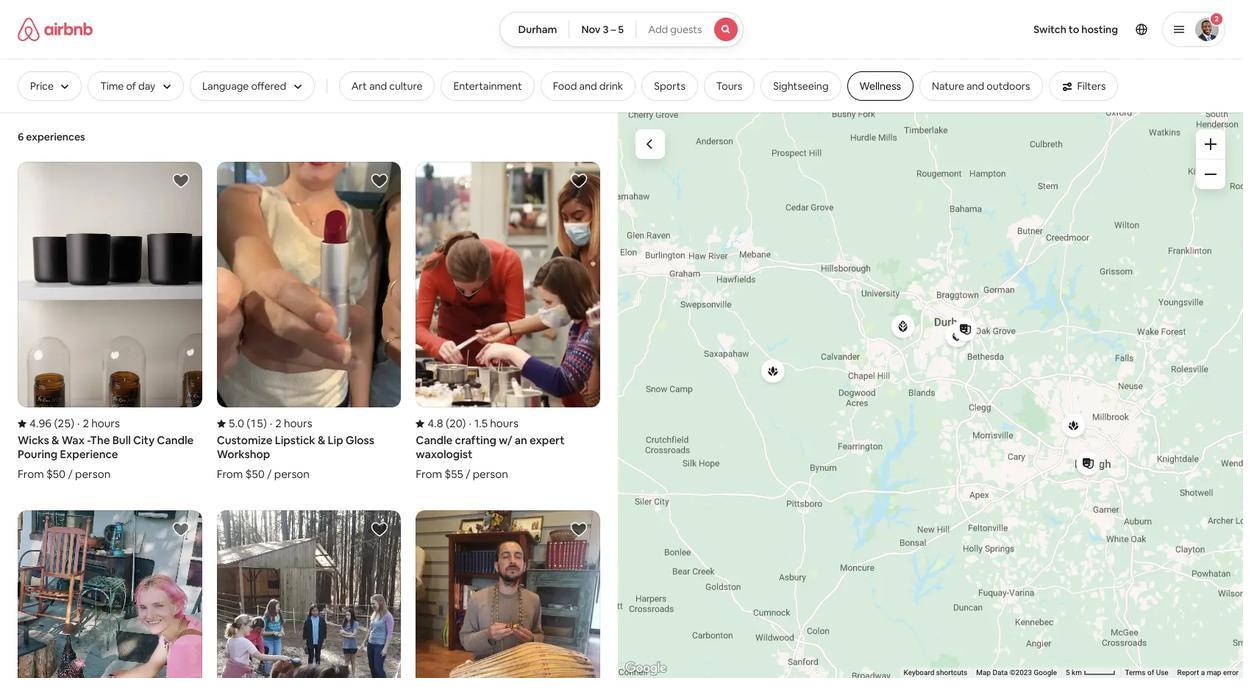 Task type: vqa. For each thing, say whether or not it's contained in the screenshot.
homes to the right
no



Task type: locate. For each thing, give the bounding box(es) containing it.
switch to hosting link
[[1026, 14, 1128, 45]]

(20)
[[446, 417, 466, 431]]

candle crafting w/ an expert waxologist from $55 / person
[[416, 434, 565, 482]]

Tours button
[[704, 71, 755, 101]]

person inside candle crafting w/ an expert waxologist from $55 / person
[[473, 468, 508, 482]]

zoom out image
[[1206, 169, 1217, 180]]

2
[[1215, 14, 1220, 24], [83, 417, 89, 431], [276, 417, 282, 431]]

2 add to wishlist image from the left
[[570, 172, 588, 190]]

$50
[[46, 468, 66, 482], [246, 468, 265, 482]]

customize
[[217, 434, 273, 448]]

· for (20)
[[469, 417, 472, 431]]

2 for wicks & wax -the bull city candle pouring experience
[[83, 417, 89, 431]]

1 horizontal spatial hours
[[284, 417, 313, 431]]

5 km
[[1067, 669, 1085, 677]]

add to wishlist image
[[371, 172, 389, 190], [172, 521, 190, 539], [371, 521, 389, 539], [570, 521, 588, 539]]

day
[[138, 79, 156, 93]]

person down experience
[[75, 468, 111, 482]]

1 horizontal spatial $50
[[246, 468, 265, 482]]

1 from from the left
[[18, 468, 44, 482]]

· for (15)
[[270, 417, 273, 431]]

and inside button
[[580, 79, 598, 93]]

language
[[202, 79, 249, 93]]

of inside dropdown button
[[126, 79, 136, 93]]

/
[[68, 468, 73, 482], [267, 468, 272, 482], [466, 468, 471, 482]]

wicks & wax -the bull city candle pouring experience group
[[18, 162, 202, 482]]

2 $50 from the left
[[246, 468, 265, 482]]

food and drink
[[553, 79, 624, 93]]

and right the art
[[369, 79, 387, 93]]

3 from from the left
[[416, 468, 442, 482]]

0 horizontal spatial · 2 hours
[[77, 417, 120, 431]]

of left the day
[[126, 79, 136, 93]]

2 person from the left
[[274, 468, 310, 482]]

0 horizontal spatial ·
[[77, 417, 80, 431]]

1 / from the left
[[68, 468, 73, 482]]

1 horizontal spatial 2
[[276, 417, 282, 431]]

person for from $50
[[274, 468, 310, 482]]

0 vertical spatial 5
[[619, 23, 624, 36]]

0 horizontal spatial 2
[[83, 417, 89, 431]]

profile element
[[762, 0, 1226, 59]]

2 and from the left
[[580, 79, 598, 93]]

1 person from the left
[[75, 468, 111, 482]]

/ right the $55
[[466, 468, 471, 482]]

5 right –
[[619, 23, 624, 36]]

person inside customize lipstick & lip gloss workshop from $50 / person
[[274, 468, 310, 482]]

customize lipstick & lip gloss workshop from $50 / person
[[217, 434, 375, 482]]

·
[[77, 417, 80, 431], [270, 417, 273, 431], [469, 417, 472, 431]]

hours up w/
[[490, 417, 519, 431]]

· 2 hours up the
[[77, 417, 120, 431]]

time of day
[[100, 79, 156, 93]]

0 horizontal spatial &
[[52, 434, 59, 448]]

shortcuts
[[937, 669, 968, 677]]

4.8
[[428, 417, 444, 431]]

/ inside candle crafting w/ an expert waxologist from $55 / person
[[466, 468, 471, 482]]

3 hours from the left
[[490, 417, 519, 431]]

2 · from the left
[[270, 417, 273, 431]]

1 horizontal spatial add to wishlist image
[[570, 172, 588, 190]]

1 and from the left
[[369, 79, 387, 93]]

error
[[1224, 669, 1240, 677]]

durham button
[[500, 12, 570, 47]]

keyboard shortcuts
[[904, 669, 968, 677]]

· inside wicks & wax -the bull city candle pouring experience group
[[77, 417, 80, 431]]

& inside customize lipstick & lip gloss workshop from $50 / person
[[318, 434, 326, 448]]

1 horizontal spatial /
[[267, 468, 272, 482]]

3 · from the left
[[469, 417, 472, 431]]

1 horizontal spatial · 2 hours
[[270, 417, 313, 431]]

add to wishlist image for 1.5 hours
[[570, 172, 588, 190]]

pouring
[[18, 448, 58, 462]]

& inside wicks & wax -the bull city candle pouring experience from $50 / person
[[52, 434, 59, 448]]

person inside wicks & wax -the bull city candle pouring experience from $50 / person
[[75, 468, 111, 482]]

from inside candle crafting w/ an expert waxologist from $55 / person
[[416, 468, 442, 482]]

1 · from the left
[[77, 417, 80, 431]]

/ down experience
[[68, 468, 73, 482]]

person down 'lipstick'
[[274, 468, 310, 482]]

4.8 out of 5 average rating,  20 reviews image
[[416, 417, 466, 431]]

art and culture
[[352, 79, 423, 93]]

offered
[[251, 79, 286, 93]]

map data ©2023 google
[[977, 669, 1058, 677]]

1 horizontal spatial person
[[274, 468, 310, 482]]

©2023
[[1010, 669, 1033, 677]]

from down pouring
[[18, 468, 44, 482]]

hours up 'lipstick'
[[284, 417, 313, 431]]

wicks & wax -the bull city candle pouring experience from $50 / person
[[18, 434, 194, 482]]

0 horizontal spatial add to wishlist image
[[172, 172, 190, 190]]

from
[[18, 468, 44, 482], [217, 468, 243, 482], [416, 468, 442, 482]]

gloss
[[346, 434, 375, 448]]

1 horizontal spatial and
[[580, 79, 598, 93]]

w/
[[499, 434, 513, 448]]

· inside customize lipstick & lip gloss workshop group
[[270, 417, 273, 431]]

1 vertical spatial of
[[1148, 669, 1155, 677]]

· inside candle crafting w/ an expert waxologist group
[[469, 417, 472, 431]]

from inside customize lipstick & lip gloss workshop from $50 / person
[[217, 468, 243, 482]]

candle down the '4.8'
[[416, 434, 453, 448]]

/ inside customize lipstick & lip gloss workshop from $50 / person
[[267, 468, 272, 482]]

0 horizontal spatial $50
[[46, 468, 66, 482]]

switch to hosting
[[1034, 23, 1119, 36]]

and right nature
[[967, 79, 985, 93]]

/ inside wicks & wax -the bull city candle pouring experience from $50 / person
[[68, 468, 73, 482]]

hours up the
[[91, 417, 120, 431]]

google image
[[622, 660, 671, 679]]

3 and from the left
[[967, 79, 985, 93]]

1 · 2 hours from the left
[[77, 417, 120, 431]]

candle right city at the left bottom of the page
[[157, 434, 194, 448]]

of left use
[[1148, 669, 1155, 677]]

expert
[[530, 434, 565, 448]]

from left the $55
[[416, 468, 442, 482]]

0 horizontal spatial person
[[75, 468, 111, 482]]

city
[[133, 434, 155, 448]]

1 horizontal spatial ·
[[270, 417, 273, 431]]

2 horizontal spatial person
[[473, 468, 508, 482]]

bull
[[112, 434, 131, 448]]

nov 3 – 5
[[582, 23, 624, 36]]

/ down workshop
[[267, 468, 272, 482]]

and
[[369, 79, 387, 93], [580, 79, 598, 93], [967, 79, 985, 93]]

time
[[100, 79, 124, 93]]

tours
[[717, 79, 743, 93]]

None search field
[[500, 12, 744, 47]]

waxologist
[[416, 448, 473, 462]]

5
[[619, 23, 624, 36], [1067, 669, 1071, 677]]

2 horizontal spatial from
[[416, 468, 442, 482]]

from for from $55
[[416, 468, 442, 482]]

from for from $50
[[217, 468, 243, 482]]

0 horizontal spatial candle
[[157, 434, 194, 448]]

4.8 (20)
[[428, 417, 466, 431]]

0 horizontal spatial from
[[18, 468, 44, 482]]

zoom in image
[[1206, 138, 1217, 150]]

of
[[126, 79, 136, 93], [1148, 669, 1155, 677]]

2 / from the left
[[267, 468, 272, 482]]

· 2 hours up 'lipstick'
[[270, 417, 313, 431]]

3 / from the left
[[466, 468, 471, 482]]

· for (25)
[[77, 417, 80, 431]]

1 vertical spatial 5
[[1067, 669, 1071, 677]]

5.0 out of 5 average rating,  15 reviews image
[[217, 417, 267, 431]]

$50 down pouring
[[46, 468, 66, 482]]

add guests button
[[636, 12, 744, 47]]

price
[[30, 79, 54, 93]]

and for nature
[[967, 79, 985, 93]]

1 $50 from the left
[[46, 468, 66, 482]]

& down '4.96 (25)'
[[52, 434, 59, 448]]

3 person from the left
[[473, 468, 508, 482]]

4.96 out of 5 average rating,  25 reviews image
[[18, 417, 74, 431]]

2 inside customize lipstick & lip gloss workshop group
[[276, 417, 282, 431]]

km
[[1073, 669, 1083, 677]]

hours inside wicks & wax -the bull city candle pouring experience group
[[91, 417, 120, 431]]

· 2 hours inside wicks & wax -the bull city candle pouring experience group
[[77, 417, 120, 431]]

&
[[52, 434, 59, 448], [318, 434, 326, 448]]

2 inside wicks & wax -the bull city candle pouring experience group
[[83, 417, 89, 431]]

Entertainment button
[[441, 71, 535, 101]]

1 add to wishlist image from the left
[[172, 172, 190, 190]]

2 horizontal spatial and
[[967, 79, 985, 93]]

nov 3 – 5 button
[[569, 12, 637, 47]]

$50 down workshop
[[246, 468, 265, 482]]

1 & from the left
[[52, 434, 59, 448]]

2 · 2 hours from the left
[[270, 417, 313, 431]]

candle crafting w/ an expert waxologist group
[[416, 162, 601, 482]]

0 horizontal spatial /
[[68, 468, 73, 482]]

add to wishlist image for 2 hours
[[172, 172, 190, 190]]

0 horizontal spatial and
[[369, 79, 387, 93]]

· 2 hours for wax
[[77, 417, 120, 431]]

the
[[90, 434, 110, 448]]

2 hours from the left
[[284, 417, 313, 431]]

· right (25) at bottom
[[77, 417, 80, 431]]

Sports button
[[642, 71, 698, 101]]

food
[[553, 79, 577, 93]]

nov
[[582, 23, 601, 36]]

person right the $55
[[473, 468, 508, 482]]

· right (15)
[[270, 417, 273, 431]]

2 horizontal spatial 2
[[1215, 14, 1220, 24]]

1 horizontal spatial candle
[[416, 434, 453, 448]]

hours
[[91, 417, 120, 431], [284, 417, 313, 431], [490, 417, 519, 431]]

(15)
[[247, 417, 267, 431]]

0 horizontal spatial of
[[126, 79, 136, 93]]

1 candle from the left
[[157, 434, 194, 448]]

add to wishlist image inside wicks & wax -the bull city candle pouring experience group
[[172, 172, 190, 190]]

2 horizontal spatial ·
[[469, 417, 472, 431]]

2 horizontal spatial /
[[466, 468, 471, 482]]

hours inside candle crafting w/ an expert waxologist group
[[490, 417, 519, 431]]

add to wishlist image inside candle crafting w/ an expert waxologist group
[[570, 172, 588, 190]]

1 hours from the left
[[91, 417, 120, 431]]

5 left km
[[1067, 669, 1071, 677]]

· 2 hours for &
[[270, 417, 313, 431]]

add to wishlist image
[[172, 172, 190, 190], [570, 172, 588, 190]]

0 vertical spatial of
[[126, 79, 136, 93]]

2 from from the left
[[217, 468, 243, 482]]

2 candle from the left
[[416, 434, 453, 448]]

language offered
[[202, 79, 286, 93]]

keyboard shortcuts button
[[904, 668, 968, 679]]

candle
[[157, 434, 194, 448], [416, 434, 453, 448]]

2 horizontal spatial hours
[[490, 417, 519, 431]]

hours inside customize lipstick & lip gloss workshop group
[[284, 417, 313, 431]]

candle inside wicks & wax -the bull city candle pouring experience from $50 / person
[[157, 434, 194, 448]]

and left drink
[[580, 79, 598, 93]]

1 horizontal spatial from
[[217, 468, 243, 482]]

· 2 hours inside customize lipstick & lip gloss workshop group
[[270, 417, 313, 431]]

$50 inside customize lipstick & lip gloss workshop from $50 / person
[[246, 468, 265, 482]]

add guests
[[649, 23, 703, 36]]

1 horizontal spatial of
[[1148, 669, 1155, 677]]

1 horizontal spatial &
[[318, 434, 326, 448]]

crafting
[[455, 434, 497, 448]]

from down workshop
[[217, 468, 243, 482]]

2 & from the left
[[318, 434, 326, 448]]

map
[[1208, 669, 1222, 677]]

· left 1.5
[[469, 417, 472, 431]]

hours for w/
[[490, 417, 519, 431]]

0 horizontal spatial hours
[[91, 417, 120, 431]]

and for food
[[580, 79, 598, 93]]

& left lip
[[318, 434, 326, 448]]



Task type: describe. For each thing, give the bounding box(es) containing it.
and for art
[[369, 79, 387, 93]]

filters button
[[1049, 71, 1119, 101]]

sports
[[655, 79, 686, 93]]

terms
[[1126, 669, 1146, 677]]

add
[[649, 23, 669, 36]]

4.96
[[29, 417, 52, 431]]

terms of use
[[1126, 669, 1169, 677]]

wax
[[62, 434, 85, 448]]

durham
[[519, 23, 558, 36]]

Sightseeing button
[[761, 71, 842, 101]]

1 horizontal spatial 5
[[1067, 669, 1071, 677]]

drink
[[600, 79, 624, 93]]

nature
[[933, 79, 965, 93]]

4.96 (25)
[[29, 417, 74, 431]]

terms of use link
[[1126, 669, 1169, 677]]

Nature and outdoors button
[[920, 71, 1043, 101]]

use
[[1157, 669, 1169, 677]]

3
[[603, 23, 609, 36]]

from inside wicks & wax -the bull city candle pouring experience from $50 / person
[[18, 468, 44, 482]]

google map
showing 6 experiences. region
[[618, 112, 1244, 679]]

Art and culture button
[[339, 71, 435, 101]]

$50 inside wicks & wax -the bull city candle pouring experience from $50 / person
[[46, 468, 66, 482]]

report a map error
[[1178, 669, 1240, 677]]

2 inside dropdown button
[[1215, 14, 1220, 24]]

2 for customize lipstick & lip gloss workshop
[[276, 417, 282, 431]]

switch
[[1034, 23, 1067, 36]]

nature and outdoors
[[933, 79, 1031, 93]]

of for day
[[126, 79, 136, 93]]

5.0
[[229, 417, 244, 431]]

keyboard
[[904, 669, 935, 677]]

experiences
[[26, 130, 85, 144]]

lipstick
[[275, 434, 316, 448]]

wellness
[[860, 79, 902, 93]]

6
[[18, 130, 24, 144]]

price button
[[18, 71, 82, 101]]

6 experiences
[[18, 130, 85, 144]]

outdoors
[[987, 79, 1031, 93]]

0 horizontal spatial 5
[[619, 23, 624, 36]]

/ for from $50
[[267, 468, 272, 482]]

google
[[1035, 669, 1058, 677]]

-
[[87, 434, 90, 448]]

sightseeing
[[774, 79, 829, 93]]

an
[[515, 434, 528, 448]]

of for use
[[1148, 669, 1155, 677]]

time of day button
[[88, 71, 184, 101]]

filters
[[1078, 79, 1107, 93]]

Food and drink button
[[541, 71, 636, 101]]

lip
[[328, 434, 344, 448]]

2 button
[[1163, 12, 1226, 47]]

data
[[993, 669, 1009, 677]]

5.0 (15)
[[229, 417, 267, 431]]

/ for from $55
[[466, 468, 471, 482]]

entertainment
[[454, 79, 522, 93]]

hours for wax
[[91, 417, 120, 431]]

customize lipstick & lip gloss workshop group
[[217, 162, 401, 482]]

experience
[[60, 448, 118, 462]]

language offered button
[[190, 71, 315, 101]]

hosting
[[1082, 23, 1119, 36]]

Wellness button
[[848, 71, 914, 101]]

art
[[352, 79, 367, 93]]

a
[[1202, 669, 1206, 677]]

to
[[1069, 23, 1080, 36]]

person for from $55
[[473, 468, 508, 482]]

culture
[[390, 79, 423, 93]]

guests
[[671, 23, 703, 36]]

· 1.5 hours
[[469, 417, 519, 431]]

1.5
[[475, 417, 488, 431]]

hours for &
[[284, 417, 313, 431]]

report
[[1178, 669, 1200, 677]]

report a map error link
[[1178, 669, 1240, 677]]

candle inside candle crafting w/ an expert waxologist from $55 / person
[[416, 434, 453, 448]]

none search field containing durham
[[500, 12, 744, 47]]

wicks
[[18, 434, 49, 448]]

map
[[977, 669, 992, 677]]

5 km button
[[1062, 668, 1121, 679]]

–
[[611, 23, 616, 36]]

add to wishlist image inside customize lipstick & lip gloss workshop group
[[371, 172, 389, 190]]

$55
[[445, 468, 464, 482]]

(25)
[[54, 417, 74, 431]]

workshop
[[217, 448, 270, 462]]



